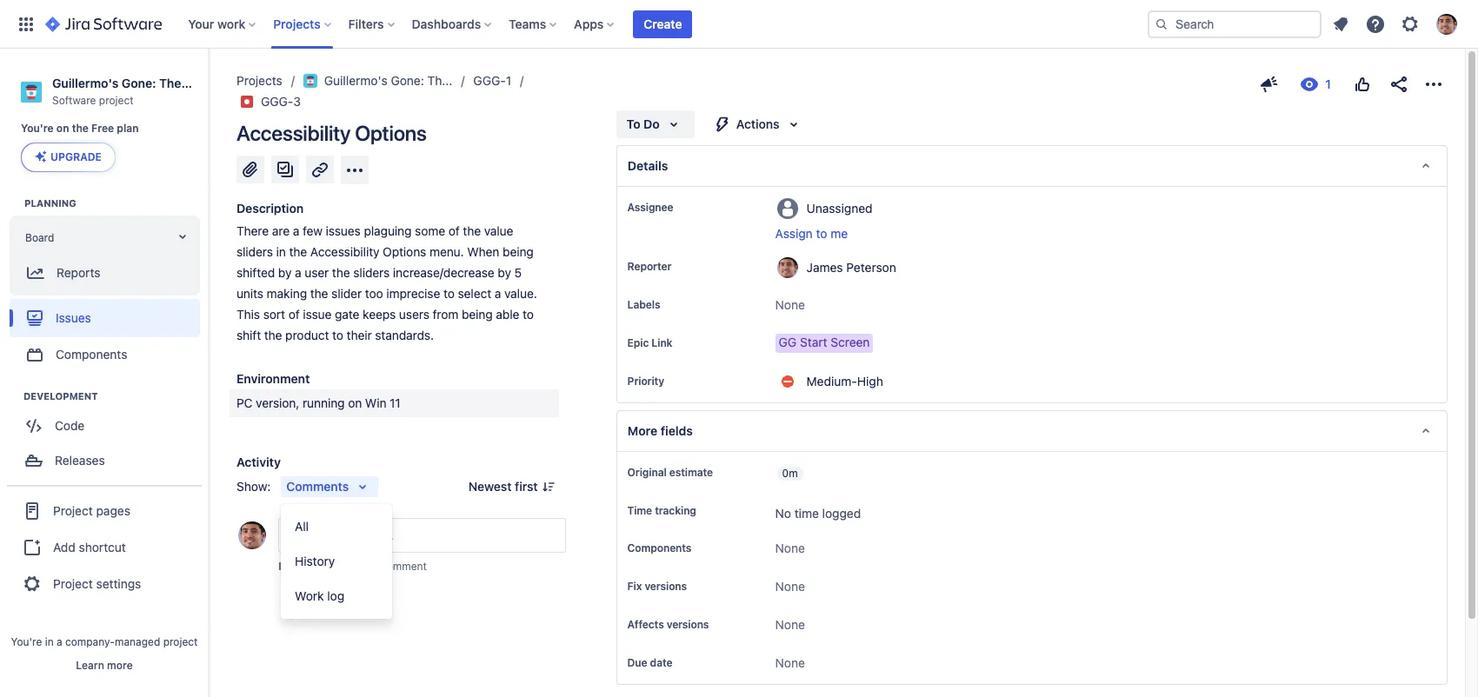 Task type: describe. For each thing, give the bounding box(es) containing it.
work log
[[295, 589, 345, 604]]

primary element
[[10, 0, 1148, 48]]

none for labels
[[776, 297, 805, 312]]

me
[[831, 226, 848, 241]]

guillermo's gone: the game image
[[303, 74, 317, 88]]

the left free
[[72, 122, 89, 135]]

1 vertical spatial components
[[628, 542, 692, 555]]

to inside assign to me button
[[816, 226, 828, 241]]

sort
[[263, 307, 285, 322]]

gg
[[779, 335, 797, 350]]

3 none from the top
[[776, 580, 805, 594]]

epic link
[[628, 337, 673, 350]]

create
[[644, 16, 682, 31]]

ggg-3
[[261, 94, 301, 109]]

planning image
[[3, 193, 24, 214]]

ggg- for 1
[[474, 73, 506, 88]]

none for affects versions
[[776, 618, 805, 633]]

plan
[[117, 122, 139, 135]]

11
[[390, 396, 401, 410]]

versions for fix versions
[[645, 581, 687, 594]]

search image
[[1155, 17, 1169, 31]]

the down sort
[[264, 328, 282, 343]]

too
[[365, 286, 383, 301]]

notifications image
[[1331, 13, 1352, 34]]

reporter
[[628, 260, 672, 273]]

activity
[[237, 455, 281, 470]]

issues link
[[10, 300, 200, 338]]

no
[[776, 506, 792, 521]]

none for due date
[[776, 656, 805, 671]]

planning
[[24, 198, 76, 209]]

development image
[[3, 387, 23, 407]]

ggg-3 link
[[261, 91, 301, 112]]

due
[[628, 657, 648, 670]]

making
[[267, 286, 307, 301]]

assignee pin to top. only you can see pinned fields. image
[[677, 201, 691, 215]]

ggg-1
[[474, 73, 512, 88]]

time
[[795, 506, 819, 521]]

accessibility options
[[237, 121, 427, 145]]

project for company-
[[163, 636, 198, 649]]

the up when
[[463, 224, 481, 238]]

original estimate
[[628, 466, 713, 479]]

components inside planning group
[[56, 347, 127, 362]]

estimate
[[670, 466, 713, 479]]

help image
[[1366, 13, 1387, 34]]

5
[[515, 265, 522, 280]]

tracking
[[655, 505, 697, 518]]

give feedback image
[[1260, 74, 1280, 95]]

project for project pages
[[53, 504, 93, 518]]

work
[[295, 589, 324, 604]]

epic
[[628, 337, 649, 350]]

gone: for the
[[122, 76, 156, 90]]

fix
[[628, 581, 642, 594]]

you're in a company-managed project
[[11, 636, 198, 649]]

details
[[628, 158, 668, 173]]

projects for projects dropdown button
[[273, 16, 321, 31]]

issues
[[326, 224, 361, 238]]

this
[[237, 307, 260, 322]]

the up issue
[[310, 286, 328, 301]]

history
[[295, 554, 335, 569]]

work
[[217, 16, 246, 31]]

projects link
[[237, 70, 283, 91]]

logged
[[823, 506, 861, 521]]

issue
[[303, 307, 332, 322]]

time
[[628, 505, 652, 518]]

standards.
[[375, 328, 434, 343]]

you're for you're in a company-managed project
[[11, 636, 42, 649]]

vote options: no one has voted for this issue yet. image
[[1353, 74, 1374, 95]]

more
[[107, 659, 133, 672]]

add shortcut button
[[7, 531, 202, 566]]

project settings
[[53, 577, 141, 591]]

menu.
[[430, 244, 464, 259]]

a left value.
[[495, 286, 501, 301]]

newest first
[[469, 479, 538, 494]]

group containing all
[[281, 505, 392, 619]]

1 vertical spatial being
[[462, 307, 493, 322]]

gate
[[335, 307, 360, 322]]

settings image
[[1400, 13, 1421, 34]]

options inside the description there are a few issues plaguing some of the value sliders in the accessibility options menu. when being shifted by a user the sliders increase/decrease by 5 units making the slider too imprecise to select a value. this sort of issue gate keeps users from being able to shift the product to their standards.
[[383, 244, 426, 259]]

details element
[[616, 145, 1448, 187]]

gone: for th...
[[391, 73, 424, 88]]

1 horizontal spatial sliders
[[353, 265, 390, 280]]

users
[[399, 307, 430, 322]]

a left company-
[[57, 636, 62, 649]]

ggg- for 3
[[261, 94, 293, 109]]

description there are a few issues plaguing some of the value sliders in the accessibility options menu. when being shifted by a user the sliders increase/decrease by 5 units making the slider too imprecise to select a value. this sort of issue gate keeps users from being able to shift the product to their standards.
[[237, 201, 541, 343]]

sidebar navigation image
[[190, 70, 228, 104]]

their
[[347, 328, 372, 343]]

a right are
[[293, 224, 299, 238]]

do
[[644, 117, 660, 131]]

start
[[800, 335, 828, 350]]

first
[[515, 479, 538, 494]]

code
[[55, 418, 85, 433]]

tip:
[[299, 560, 317, 573]]

more
[[628, 424, 658, 438]]

to left comment
[[368, 560, 378, 573]]

environment
[[237, 371, 310, 386]]

teams
[[509, 16, 546, 31]]

ggg-1 link
[[474, 70, 512, 91]]

2 by from the left
[[498, 265, 511, 280]]

the down few
[[289, 244, 307, 259]]

add
[[53, 540, 75, 555]]

Search field
[[1148, 10, 1322, 38]]

to left their
[[332, 328, 344, 343]]

projects for projects link on the top of page
[[237, 73, 283, 88]]

0m
[[783, 467, 798, 480]]

dashboards
[[412, 16, 481, 31]]

you're for you're on the free plan
[[21, 122, 54, 135]]

dashboards button
[[407, 10, 499, 38]]

more fields element
[[616, 411, 1448, 452]]

win
[[365, 396, 387, 410]]

0 horizontal spatial in
[[45, 636, 54, 649]]

no time logged
[[776, 506, 861, 521]]

your work button
[[183, 10, 263, 38]]

show:
[[237, 479, 271, 494]]

gg start screen
[[779, 335, 870, 350]]

to do button
[[616, 110, 695, 138]]

learn more
[[76, 659, 133, 672]]

appswitcher icon image
[[16, 13, 37, 34]]

pages
[[96, 504, 130, 518]]

code link
[[9, 409, 200, 444]]

software
[[52, 94, 96, 107]]



Task type: locate. For each thing, give the bounding box(es) containing it.
project inside guillermo's gone: the game software project
[[99, 94, 134, 107]]

newest
[[469, 479, 512, 494]]

description
[[237, 201, 304, 216]]

1 vertical spatial on
[[348, 396, 362, 410]]

on
[[56, 122, 69, 135], [348, 396, 362, 410]]

0 vertical spatial of
[[449, 224, 460, 238]]

fix versions
[[628, 581, 687, 594]]

to right able
[[523, 307, 534, 322]]

create subtask image
[[275, 159, 296, 180]]

banner
[[0, 0, 1479, 49]]

accessibility inside the description there are a few issues plaguing some of the value sliders in the accessibility options menu. when being shifted by a user the sliders increase/decrease by 5 units making the slider too imprecise to select a value. this sort of issue gate keeps users from being able to shift the product to their standards.
[[310, 244, 380, 259]]

guillermo's for guillermo's gone: th...
[[324, 73, 388, 88]]

0 horizontal spatial sliders
[[237, 244, 273, 259]]

labels pin to top. only you can see pinned fields. image
[[664, 298, 678, 312]]

settings
[[96, 577, 141, 591]]

1 horizontal spatial gone:
[[391, 73, 424, 88]]

0 horizontal spatial components
[[56, 347, 127, 362]]

create button
[[634, 10, 693, 38]]

0 vertical spatial versions
[[645, 581, 687, 594]]

shifted
[[237, 265, 275, 280]]

versions right fix
[[645, 581, 687, 594]]

date
[[650, 657, 673, 670]]

2 project from the top
[[53, 577, 93, 591]]

gone:
[[391, 73, 424, 88], [122, 76, 156, 90]]

history button
[[281, 545, 392, 579]]

project settings link
[[7, 566, 202, 604]]

work log button
[[281, 579, 392, 614]]

a
[[293, 224, 299, 238], [295, 265, 301, 280], [495, 286, 501, 301], [57, 636, 62, 649]]

versions for affects versions
[[667, 619, 709, 632]]

to do
[[627, 117, 660, 131]]

sliders
[[237, 244, 273, 259], [353, 265, 390, 280]]

planning group
[[10, 197, 208, 378]]

reports link
[[13, 254, 197, 293]]

your
[[188, 16, 214, 31]]

managed
[[115, 636, 160, 649]]

learn
[[76, 659, 104, 672]]

1 vertical spatial sliders
[[353, 265, 390, 280]]

1 vertical spatial project
[[163, 636, 198, 649]]

in inside the description there are a few issues plaguing some of the value sliders in the accessibility options menu. when being shifted by a user the sliders increase/decrease by 5 units making the slider too imprecise to select a value. this sort of issue gate keeps users from being able to shift the product to their standards.
[[276, 244, 286, 259]]

apps
[[574, 16, 604, 31]]

upgrade
[[50, 151, 102, 164]]

project up "plan"
[[99, 94, 134, 107]]

being down the select at the top
[[462, 307, 493, 322]]

original estimate pin to top. only you can see pinned fields. image
[[717, 466, 731, 480]]

sliders up shifted
[[237, 244, 273, 259]]

project right the managed
[[163, 636, 198, 649]]

the up slider
[[332, 265, 350, 280]]

board button
[[13, 219, 197, 254]]

releases
[[55, 453, 105, 468]]

1 vertical spatial projects
[[237, 73, 283, 88]]

0 horizontal spatial of
[[289, 307, 300, 322]]

0 vertical spatial components
[[56, 347, 127, 362]]

version,
[[256, 396, 300, 410]]

2 none from the top
[[776, 541, 805, 556]]

0 vertical spatial being
[[503, 244, 534, 259]]

1 horizontal spatial being
[[503, 244, 534, 259]]

there
[[237, 224, 269, 238]]

0 vertical spatial on
[[56, 122, 69, 135]]

on left win
[[348, 396, 362, 410]]

profile image of james peterson image
[[238, 522, 266, 550]]

0 vertical spatial you're
[[21, 122, 54, 135]]

5 none from the top
[[776, 656, 805, 671]]

guillermo's for guillermo's gone: the game software project
[[52, 76, 119, 90]]

group
[[7, 486, 202, 609], [281, 505, 392, 619]]

0 vertical spatial project
[[99, 94, 134, 107]]

to
[[816, 226, 828, 241], [444, 286, 455, 301], [523, 307, 534, 322], [332, 328, 344, 343], [368, 560, 378, 573]]

gone: inside guillermo's gone: th... link
[[391, 73, 424, 88]]

priority
[[628, 375, 665, 388]]

components down time tracking
[[628, 542, 692, 555]]

assign
[[776, 226, 813, 241]]

link issues, web pages, and more image
[[310, 159, 331, 180]]

1 vertical spatial you're
[[11, 636, 42, 649]]

sliders up too
[[353, 265, 390, 280]]

0 horizontal spatial project
[[99, 94, 134, 107]]

share image
[[1389, 74, 1410, 95]]

1 horizontal spatial of
[[449, 224, 460, 238]]

guillermo's gone: th... link
[[303, 70, 453, 91]]

more fields
[[628, 424, 693, 438]]

you're left company-
[[11, 636, 42, 649]]

affects versions pin to top. only you can see pinned fields. image
[[713, 619, 727, 633]]

assignee
[[628, 201, 674, 214]]

options
[[355, 121, 427, 145], [383, 244, 426, 259]]

accessibility down issues
[[310, 244, 380, 259]]

versions left affects versions pin to top. only you can see pinned fields. icon
[[667, 619, 709, 632]]

0 horizontal spatial gone:
[[122, 76, 156, 90]]

being up the 5
[[503, 244, 534, 259]]

1 horizontal spatial ggg-
[[474, 73, 506, 88]]

1
[[506, 73, 512, 88]]

upgrade button
[[22, 144, 115, 172]]

james
[[807, 260, 843, 274]]

newest first image
[[542, 480, 556, 494]]

to comment
[[365, 560, 427, 573]]

1 horizontal spatial by
[[498, 265, 511, 280]]

plaguing
[[364, 224, 412, 238]]

from
[[433, 307, 459, 322]]

project for game
[[99, 94, 134, 107]]

0 vertical spatial projects
[[273, 16, 321, 31]]

1 by from the left
[[278, 265, 292, 280]]

0 horizontal spatial guillermo's
[[52, 76, 119, 90]]

your profile and settings image
[[1437, 13, 1458, 34]]

due date
[[628, 657, 673, 670]]

projects up bug image
[[237, 73, 283, 88]]

0 vertical spatial project
[[53, 504, 93, 518]]

pc
[[237, 396, 253, 410]]

1 vertical spatial accessibility
[[310, 244, 380, 259]]

some
[[415, 224, 445, 238]]

releases link
[[9, 444, 200, 479]]

unassigned
[[807, 201, 873, 215]]

ggg- down projects link on the top of page
[[261, 94, 293, 109]]

accessibility down 3
[[237, 121, 351, 145]]

you're up upgrade button
[[21, 122, 54, 135]]

project pages
[[53, 504, 130, 518]]

0 vertical spatial accessibility
[[237, 121, 351, 145]]

actions
[[737, 117, 780, 131]]

banner containing your work
[[0, 0, 1479, 49]]

1 horizontal spatial guillermo's
[[324, 73, 388, 88]]

shift
[[237, 328, 261, 343]]

comments button
[[281, 477, 378, 497]]

0 vertical spatial options
[[355, 121, 427, 145]]

to up from
[[444, 286, 455, 301]]

time tracking
[[628, 505, 697, 518]]

learn more button
[[76, 659, 133, 673]]

pro tip: press
[[278, 560, 350, 573]]

guillermo's inside guillermo's gone: the game software project
[[52, 76, 119, 90]]

are
[[272, 224, 290, 238]]

0 vertical spatial in
[[276, 244, 286, 259]]

1 vertical spatial in
[[45, 636, 54, 649]]

add shortcut
[[53, 540, 126, 555]]

project for project settings
[[53, 577, 93, 591]]

1 vertical spatial options
[[383, 244, 426, 259]]

0 horizontal spatial being
[[462, 307, 493, 322]]

ggg- right th...
[[474, 73, 506, 88]]

components down issues link
[[56, 347, 127, 362]]

issues
[[56, 310, 91, 325]]

peterson
[[847, 260, 897, 274]]

to left me at top
[[816, 226, 828, 241]]

0 vertical spatial sliders
[[237, 244, 273, 259]]

imprecise
[[387, 286, 440, 301]]

attach image
[[240, 159, 261, 180]]

add app image
[[344, 160, 365, 180]]

affects
[[628, 619, 664, 632]]

original
[[628, 466, 667, 479]]

log
[[327, 589, 345, 604]]

1 horizontal spatial in
[[276, 244, 286, 259]]

components pin to top. only you can see pinned fields. image
[[695, 542, 709, 556]]

due date pin to top. only you can see pinned fields. image
[[676, 657, 690, 671]]

of right sort
[[289, 307, 300, 322]]

0 horizontal spatial on
[[56, 122, 69, 135]]

0 vertical spatial ggg-
[[474, 73, 506, 88]]

options up add app icon
[[355, 121, 427, 145]]

gone: left the
[[122, 76, 156, 90]]

gone: inside guillermo's gone: the game software project
[[122, 76, 156, 90]]

by left the 5
[[498, 265, 511, 280]]

press
[[320, 560, 347, 573]]

jira software image
[[45, 13, 162, 34], [45, 13, 162, 34]]

4 none from the top
[[776, 618, 805, 633]]

projects inside dropdown button
[[273, 16, 321, 31]]

the
[[72, 122, 89, 135], [463, 224, 481, 238], [289, 244, 307, 259], [332, 265, 350, 280], [310, 286, 328, 301], [264, 328, 282, 343]]

1 horizontal spatial group
[[281, 505, 392, 619]]

a left user
[[295, 265, 301, 280]]

pc version, running on win 11
[[237, 396, 401, 410]]

all
[[295, 519, 309, 534]]

comment
[[381, 560, 427, 573]]

james peterson
[[807, 260, 897, 274]]

0 horizontal spatial ggg-
[[261, 94, 293, 109]]

in left company-
[[45, 636, 54, 649]]

0 horizontal spatial by
[[278, 265, 292, 280]]

keeps
[[363, 307, 396, 322]]

project down add
[[53, 577, 93, 591]]

1 vertical spatial project
[[53, 577, 93, 591]]

on up upgrade button
[[56, 122, 69, 135]]

options down plaguing
[[383, 244, 426, 259]]

gone: left th...
[[391, 73, 424, 88]]

1 vertical spatial versions
[[667, 619, 709, 632]]

free
[[91, 122, 114, 135]]

1 project from the top
[[53, 504, 93, 518]]

components
[[56, 347, 127, 362], [628, 542, 692, 555]]

0 horizontal spatial group
[[7, 486, 202, 609]]

project up add
[[53, 504, 93, 518]]

copy link to issue image
[[297, 94, 311, 108]]

actions image
[[1424, 74, 1445, 95]]

projects up the guillermo's gone: the game 'icon'
[[273, 16, 321, 31]]

link
[[652, 337, 673, 350]]

increase/decrease
[[393, 265, 495, 280]]

1 horizontal spatial on
[[348, 396, 362, 410]]

1 horizontal spatial components
[[628, 542, 692, 555]]

product
[[285, 328, 329, 343]]

assign to me button
[[776, 225, 1430, 243]]

projects button
[[268, 10, 338, 38]]

1 vertical spatial ggg-
[[261, 94, 293, 109]]

apps button
[[569, 10, 621, 38]]

Add a comment… field
[[278, 518, 566, 553]]

by up making
[[278, 265, 292, 280]]

development group
[[9, 390, 208, 484]]

in down are
[[276, 244, 286, 259]]

1 horizontal spatial project
[[163, 636, 198, 649]]

bug image
[[240, 95, 254, 109]]

guillermo's up software at the top left of page
[[52, 76, 119, 90]]

comments
[[287, 479, 349, 494]]

slider
[[332, 286, 362, 301]]

of up menu.
[[449, 224, 460, 238]]

none for components
[[776, 541, 805, 556]]

1 vertical spatial of
[[289, 307, 300, 322]]

development
[[23, 391, 98, 402]]

you're on the free plan
[[21, 122, 139, 135]]

group containing project pages
[[7, 486, 202, 609]]

guillermo's right the guillermo's gone: the game 'icon'
[[324, 73, 388, 88]]

1 none from the top
[[776, 297, 805, 312]]



Task type: vqa. For each thing, say whether or not it's contained in the screenshot.
plaguing
yes



